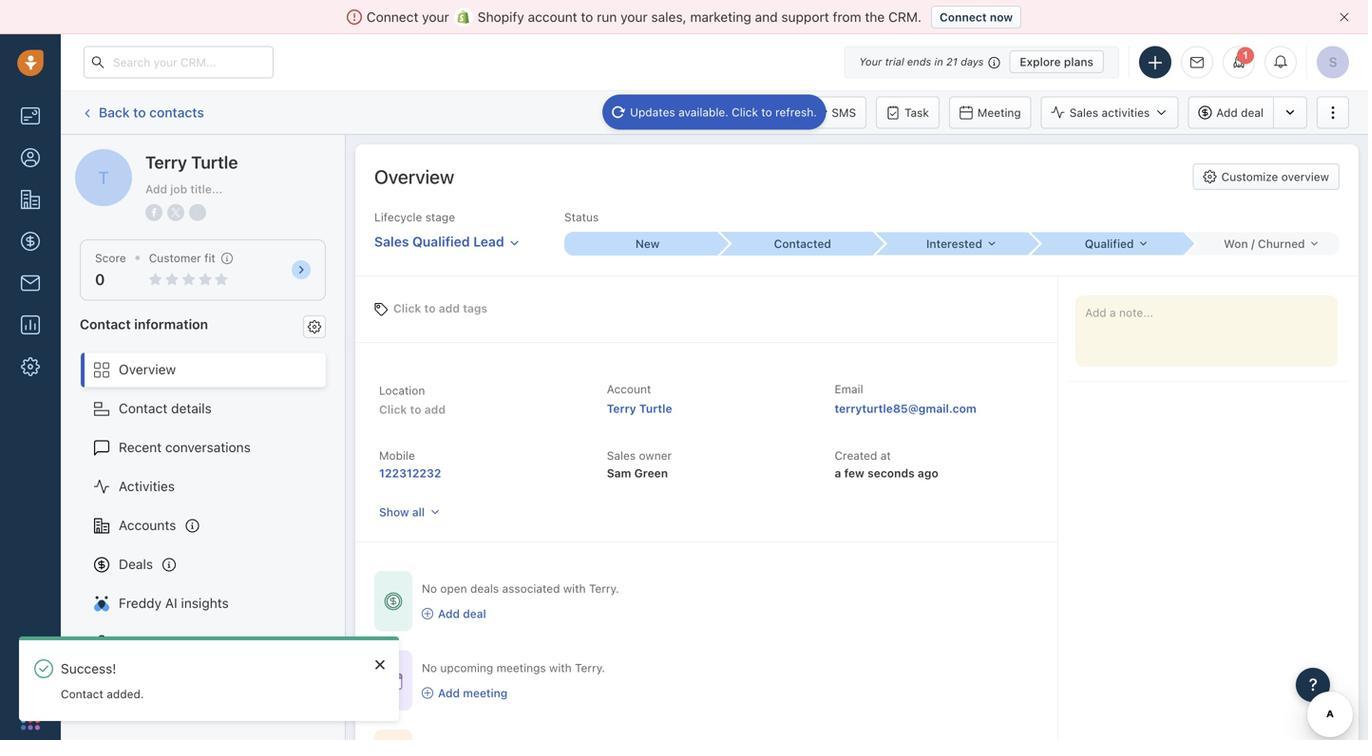 Task type: vqa. For each thing, say whether or not it's contained in the screenshot.
"Add job title..."
yes



Task type: describe. For each thing, give the bounding box(es) containing it.
overview
[[1282, 170, 1330, 183]]

recent
[[119, 440, 162, 455]]

1 vertical spatial click
[[394, 302, 421, 315]]

upcoming
[[440, 662, 494, 675]]

customize overview button
[[1194, 163, 1340, 190]]

won / churned button
[[1185, 233, 1340, 255]]

contact information
[[80, 316, 208, 332]]

ai
[[165, 596, 177, 611]]

call button
[[703, 96, 762, 129]]

mng settings image
[[308, 320, 321, 333]]

to inside "location click to add"
[[410, 403, 422, 416]]

0 horizontal spatial terry
[[113, 149, 145, 164]]

insights
[[181, 596, 229, 611]]

sales for sales qualified lead
[[375, 234, 409, 250]]

0 vertical spatial click
[[732, 106, 759, 119]]

shopify account to run your sales, marketing and support from the crm.
[[478, 9, 922, 25]]

owner
[[639, 449, 672, 462]]

1
[[1243, 49, 1249, 61]]

to left tags
[[424, 302, 436, 315]]

mobile
[[379, 449, 415, 462]]

run
[[597, 9, 617, 25]]

contacts
[[149, 104, 204, 120]]

no open deals associated with terry.
[[422, 582, 620, 596]]

sam
[[607, 467, 632, 480]]

a
[[835, 467, 842, 480]]

to right call
[[762, 106, 773, 119]]

fit
[[204, 251, 216, 265]]

sales activities
[[1070, 106, 1150, 119]]

/
[[1252, 237, 1255, 251]]

meetings
[[497, 662, 546, 675]]

activities
[[1102, 106, 1150, 119]]

mobile 122312232
[[379, 449, 441, 480]]

0 vertical spatial overview
[[375, 165, 455, 188]]

1 vertical spatial deal
[[463, 607, 486, 621]]

contact for contact information
[[80, 316, 131, 332]]

sales qualified lead link
[[375, 225, 521, 252]]

2 your from the left
[[621, 9, 648, 25]]

0 horizontal spatial turtle
[[148, 149, 184, 164]]

1 vertical spatial overview
[[119, 362, 176, 377]]

open
[[440, 582, 467, 596]]

your trial ends in 21 days
[[860, 56, 984, 68]]

now
[[990, 10, 1013, 24]]

location click to add
[[379, 384, 446, 416]]

connect now button
[[932, 6, 1022, 29]]

t for t
[[86, 150, 93, 163]]

phone element
[[11, 659, 49, 697]]

freddy ai insights
[[119, 596, 229, 611]]

from
[[833, 9, 862, 25]]

show
[[379, 506, 409, 519]]

score 0
[[95, 251, 126, 289]]

marketplace
[[168, 674, 244, 689]]

21
[[947, 56, 958, 68]]

qualified button
[[1030, 233, 1185, 255]]

phone image
[[21, 668, 40, 687]]

location
[[379, 384, 425, 397]]

your
[[860, 56, 882, 68]]

add left job
[[145, 183, 167, 196]]

connect your
[[367, 9, 449, 25]]

0 vertical spatial terry.
[[589, 582, 620, 596]]

conversations
[[165, 440, 251, 455]]

meeting
[[463, 687, 508, 700]]

tags
[[463, 302, 488, 315]]

contact for contact details
[[119, 401, 168, 416]]

show all
[[379, 506, 425, 519]]

sales owner sam green
[[607, 449, 672, 480]]

created at a few seconds ago
[[835, 449, 939, 480]]

add meeting
[[438, 687, 508, 700]]

sales for sales activities
[[1070, 106, 1099, 119]]

updates
[[630, 106, 676, 119]]

account
[[528, 9, 578, 25]]

1 horizontal spatial terry
[[145, 152, 187, 173]]

meeting
[[978, 106, 1022, 119]]

interested
[[927, 237, 983, 251]]

job
[[170, 183, 187, 196]]

plans
[[1065, 55, 1094, 68]]

0 vertical spatial in
[[935, 56, 944, 68]]

customize overview
[[1222, 170, 1330, 183]]

sales,
[[652, 9, 687, 25]]

Search your CRM... text field
[[84, 46, 274, 78]]

email terryturtle85@gmail.com
[[835, 383, 977, 416]]

won / churned
[[1224, 237, 1306, 251]]

refresh.
[[776, 106, 817, 119]]

crm.
[[889, 9, 922, 25]]

apps
[[119, 674, 150, 689]]

1 link
[[1223, 46, 1256, 78]]

sms button
[[803, 96, 867, 129]]

all
[[412, 506, 425, 519]]

success!
[[61, 661, 116, 677]]

account
[[607, 383, 651, 396]]

no for no upcoming meetings with terry.
[[422, 662, 437, 675]]



Task type: locate. For each thing, give the bounding box(es) containing it.
container_wx8msf4aqz5i3rn1 image for no upcoming meetings with terry.
[[422, 688, 433, 699]]

recent conversations
[[119, 440, 251, 455]]

0 vertical spatial t
[[86, 150, 93, 163]]

close image
[[1340, 12, 1350, 22]]

terry down back to contacts link
[[113, 149, 145, 164]]

1 horizontal spatial connect
[[940, 10, 987, 24]]

lifecycle
[[375, 211, 422, 224]]

turtle up title...
[[191, 152, 238, 173]]

container_wx8msf4aqz5i3rn1 image inside add meeting link
[[422, 688, 433, 699]]

1 horizontal spatial in
[[935, 56, 944, 68]]

available.
[[679, 106, 729, 119]]

1 your from the left
[[422, 9, 449, 25]]

won
[[1224, 237, 1249, 251]]

add deal
[[1217, 106, 1264, 119], [438, 607, 486, 621]]

0
[[95, 271, 105, 289]]

add deal down open
[[438, 607, 486, 621]]

turtle inside account terry turtle
[[640, 402, 673, 416]]

1 horizontal spatial t
[[98, 167, 109, 188]]

0 button
[[95, 271, 105, 289]]

to right "back"
[[133, 104, 146, 120]]

interested link
[[875, 233, 1030, 255]]

1 vertical spatial email
[[835, 383, 864, 396]]

0 horizontal spatial overview
[[119, 362, 176, 377]]

with right meetings
[[549, 662, 572, 675]]

overview up lifecycle stage
[[375, 165, 455, 188]]

0 horizontal spatial add deal
[[438, 607, 486, 621]]

accounts
[[119, 518, 176, 533]]

contacted
[[774, 237, 832, 251]]

turtle up job
[[148, 149, 184, 164]]

details
[[171, 401, 212, 416]]

click inside "location click to add"
[[379, 403, 407, 416]]

connect for connect now
[[940, 10, 987, 24]]

email button
[[626, 96, 694, 129]]

deal down 1 link
[[1241, 106, 1264, 119]]

contact up recent
[[119, 401, 168, 416]]

1 vertical spatial terry.
[[575, 662, 605, 675]]

contact added.
[[61, 688, 144, 701]]

add down "location"
[[425, 403, 446, 416]]

terry up job
[[145, 152, 187, 173]]

your right run
[[621, 9, 648, 25]]

green
[[635, 467, 668, 480]]

0 vertical spatial email
[[655, 106, 683, 119]]

to left run
[[581, 9, 593, 25]]

with
[[564, 582, 586, 596], [549, 662, 572, 675]]

terry.
[[589, 582, 620, 596], [575, 662, 605, 675]]

terry turtle
[[113, 149, 184, 164], [145, 152, 238, 173]]

sales inside 'sales owner sam green'
[[607, 449, 636, 462]]

terry turtle down back to contacts link
[[113, 149, 184, 164]]

back
[[99, 104, 130, 120]]

qualified inside "link"
[[413, 234, 470, 250]]

0 vertical spatial contact
[[80, 316, 131, 332]]

2 vertical spatial contact
[[61, 688, 103, 701]]

explore
[[1020, 55, 1061, 68]]

0 horizontal spatial your
[[422, 9, 449, 25]]

add inside "location click to add"
[[425, 403, 446, 416]]

with right associated
[[564, 582, 586, 596]]

marketing
[[690, 9, 752, 25]]

no left upcoming
[[422, 662, 437, 675]]

email inside button
[[655, 106, 683, 119]]

sales down lifecycle
[[375, 234, 409, 250]]

in right apps
[[154, 674, 165, 689]]

terry down "account"
[[607, 402, 637, 416]]

close image
[[375, 660, 385, 670]]

days
[[961, 56, 984, 68]]

overview
[[375, 165, 455, 188], [119, 362, 176, 377]]

1 vertical spatial sales
[[375, 234, 409, 250]]

add meeting link
[[422, 685, 605, 701]]

to down "location"
[[410, 403, 422, 416]]

122312232 link
[[379, 467, 441, 480]]

seconds
[[868, 467, 915, 480]]

2 no from the top
[[422, 662, 437, 675]]

0 horizontal spatial qualified
[[413, 234, 470, 250]]

1 horizontal spatial qualified
[[1085, 237, 1135, 251]]

add deal button
[[1188, 96, 1274, 129]]

your left shopify
[[422, 9, 449, 25]]

status
[[565, 211, 599, 224]]

0 vertical spatial no
[[422, 582, 437, 596]]

0 vertical spatial deal
[[1241, 106, 1264, 119]]

122312232
[[379, 467, 441, 480]]

lead
[[474, 234, 504, 250]]

1 horizontal spatial overview
[[375, 165, 455, 188]]

terry turtle link
[[607, 402, 673, 416]]

1 vertical spatial with
[[549, 662, 572, 675]]

1 horizontal spatial deal
[[1241, 106, 1264, 119]]

2 vertical spatial sales
[[607, 449, 636, 462]]

support
[[782, 9, 830, 25]]

won / churned link
[[1185, 233, 1340, 255]]

stage
[[426, 211, 455, 224]]

add left tags
[[439, 302, 460, 315]]

0 vertical spatial add
[[439, 302, 460, 315]]

add down upcoming
[[438, 687, 460, 700]]

files
[[119, 635, 147, 650]]

container_wx8msf4aqz5i3rn1 image
[[384, 671, 403, 690]]

0 horizontal spatial deal
[[463, 607, 486, 621]]

sms
[[832, 106, 857, 119]]

0 vertical spatial with
[[564, 582, 586, 596]]

1 horizontal spatial add deal
[[1217, 106, 1264, 119]]

container_wx8msf4aqz5i3rn1 image for no open deals associated with terry.
[[422, 608, 433, 620]]

updates available. click to refresh. link
[[603, 95, 827, 130]]

sales qualified lead
[[375, 234, 504, 250]]

freshworks switcher image
[[21, 711, 40, 730]]

interested button
[[875, 233, 1030, 255]]

score
[[95, 251, 126, 265]]

no left open
[[422, 582, 437, 596]]

add deal down 1 link
[[1217, 106, 1264, 119]]

information
[[134, 316, 208, 332]]

0 horizontal spatial t
[[86, 150, 93, 163]]

1 horizontal spatial sales
[[607, 449, 636, 462]]

and
[[755, 9, 778, 25]]

email for email terryturtle85@gmail.com
[[835, 383, 864, 396]]

add down open
[[438, 607, 460, 621]]

click
[[732, 106, 759, 119], [394, 302, 421, 315], [379, 403, 407, 416]]

1 horizontal spatial turtle
[[191, 152, 238, 173]]

email for email
[[655, 106, 683, 119]]

qualified link
[[1030, 233, 1185, 255]]

contact details
[[119, 401, 212, 416]]

overview up contact details
[[119, 362, 176, 377]]

no for no open deals associated with terry.
[[422, 582, 437, 596]]

new
[[636, 237, 660, 251]]

1 vertical spatial add
[[425, 403, 446, 416]]

customize
[[1222, 170, 1279, 183]]

explore plans
[[1020, 55, 1094, 68]]

0 horizontal spatial connect
[[367, 9, 419, 25]]

new link
[[565, 232, 720, 256]]

1 vertical spatial contact
[[119, 401, 168, 416]]

2 vertical spatial click
[[379, 403, 407, 416]]

back to contacts
[[99, 104, 204, 120]]

no upcoming meetings with terry.
[[422, 662, 605, 675]]

2 horizontal spatial sales
[[1070, 106, 1099, 119]]

t for score
[[98, 167, 109, 188]]

click to add tags
[[394, 302, 488, 315]]

email inside email terryturtle85@gmail.com
[[835, 383, 864, 396]]

0 vertical spatial add deal
[[1217, 106, 1264, 119]]

added.
[[107, 688, 144, 701]]

ago
[[918, 467, 939, 480]]

connect inside connect now button
[[940, 10, 987, 24]]

1 vertical spatial no
[[422, 662, 437, 675]]

sales up sam
[[607, 449, 636, 462]]

0 horizontal spatial sales
[[375, 234, 409, 250]]

terry. right associated
[[589, 582, 620, 596]]

1 horizontal spatial email
[[835, 383, 864, 396]]

at
[[881, 449, 891, 462]]

terry turtle up add job title...
[[145, 152, 238, 173]]

connect now
[[940, 10, 1013, 24]]

qualified inside 'button'
[[1085, 237, 1135, 251]]

add
[[439, 302, 460, 315], [425, 403, 446, 416]]

in left 21
[[935, 56, 944, 68]]

updates available. click to refresh.
[[630, 106, 817, 119]]

container_wx8msf4aqz5i3rn1 image inside add deal link
[[422, 608, 433, 620]]

t down "back"
[[98, 167, 109, 188]]

2 horizontal spatial turtle
[[640, 402, 673, 416]]

lifecycle stage
[[375, 211, 455, 224]]

call link
[[703, 96, 762, 129]]

contact down success!
[[61, 688, 103, 701]]

1 horizontal spatial your
[[621, 9, 648, 25]]

add inside button
[[1217, 106, 1238, 119]]

call
[[732, 106, 752, 119]]

container_wx8msf4aqz5i3rn1 image
[[384, 592, 403, 611], [422, 608, 433, 620], [422, 688, 433, 699]]

sales inside sales qualified lead "link"
[[375, 234, 409, 250]]

t down back to contacts link
[[86, 150, 93, 163]]

sales left the activities
[[1070, 106, 1099, 119]]

freddy
[[119, 596, 162, 611]]

turtle down "account"
[[640, 402, 673, 416]]

your
[[422, 9, 449, 25], [621, 9, 648, 25]]

activities
[[119, 479, 175, 494]]

terryturtle85@gmail.com link
[[835, 399, 977, 418]]

0 vertical spatial sales
[[1070, 106, 1099, 119]]

add
[[1217, 106, 1238, 119], [145, 183, 167, 196], [438, 607, 460, 621], [438, 687, 460, 700]]

send email image
[[1191, 56, 1204, 69]]

contact
[[80, 316, 131, 332], [119, 401, 168, 416], [61, 688, 103, 701]]

back to contacts link
[[80, 98, 205, 128]]

trial
[[885, 56, 905, 68]]

churned
[[1259, 237, 1306, 251]]

add down 1 link
[[1217, 106, 1238, 119]]

deal down deals
[[463, 607, 486, 621]]

account terry turtle
[[607, 383, 673, 416]]

terry. right meetings
[[575, 662, 605, 675]]

deal inside button
[[1241, 106, 1264, 119]]

t
[[86, 150, 93, 163], [98, 167, 109, 188]]

2 horizontal spatial terry
[[607, 402, 637, 416]]

0 horizontal spatial in
[[154, 674, 165, 689]]

1 vertical spatial in
[[154, 674, 165, 689]]

add deal inside button
[[1217, 106, 1264, 119]]

1 no from the top
[[422, 582, 437, 596]]

explore plans link
[[1010, 50, 1105, 73]]

1 vertical spatial add deal
[[438, 607, 486, 621]]

0 horizontal spatial email
[[655, 106, 683, 119]]

1 vertical spatial t
[[98, 167, 109, 188]]

contact down 0
[[80, 316, 131, 332]]

connect for connect your
[[367, 9, 419, 25]]

terry inside account terry turtle
[[607, 402, 637, 416]]

contact for contact added.
[[61, 688, 103, 701]]



